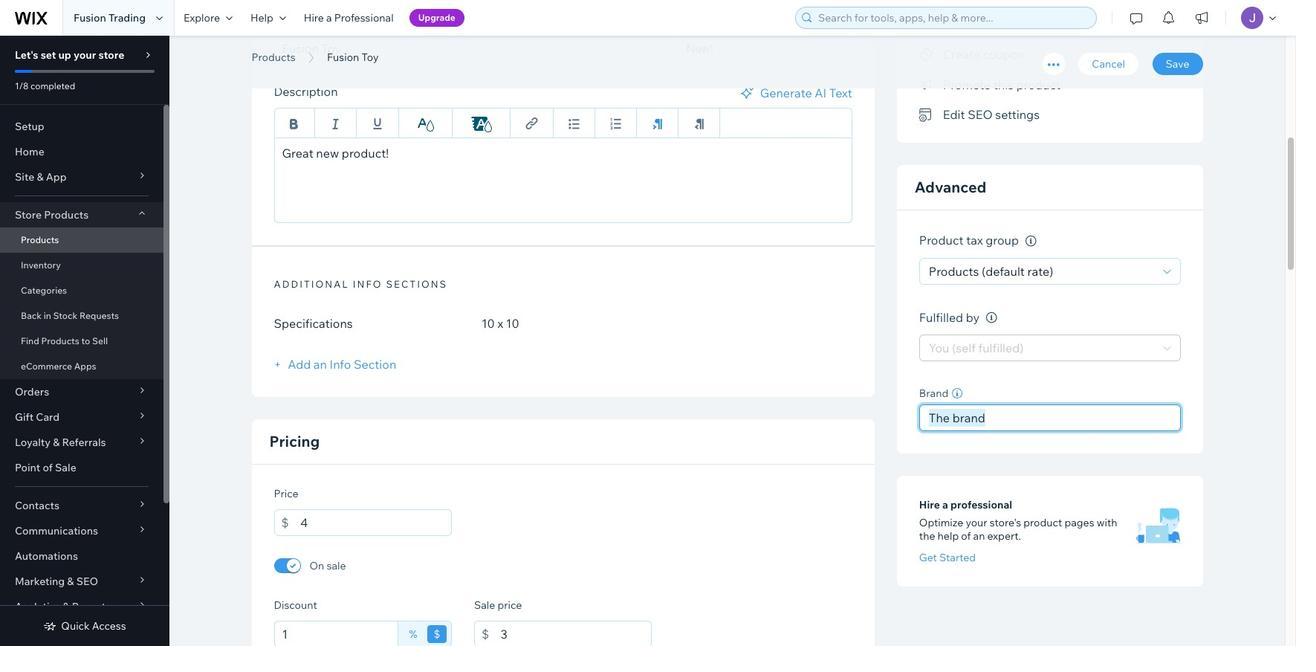 Task type: describe. For each thing, give the bounding box(es) containing it.
categories
[[21, 285, 67, 296]]

fulfilled by
[[920, 310, 980, 325]]

analytics
[[15, 600, 60, 613]]

group
[[986, 233, 1019, 248]]

great
[[282, 146, 314, 161]]

hire a professional link
[[295, 0, 403, 36]]

completed
[[31, 80, 75, 91]]

description
[[274, 84, 338, 99]]

1/8 completed
[[15, 80, 75, 91]]

apps
[[74, 361, 96, 372]]

products down product
[[929, 264, 980, 279]]

1/8
[[15, 80, 29, 91]]

seo settings image
[[920, 108, 935, 122]]

promote coupon image
[[920, 48, 935, 62]]

home
[[15, 145, 44, 158]]

automations
[[15, 550, 78, 563]]

quick
[[61, 619, 90, 633]]

Start typing a brand name field
[[925, 406, 1176, 431]]

0 horizontal spatial $
[[281, 515, 289, 530]]

of inside sidebar element
[[43, 461, 53, 474]]

x
[[498, 316, 504, 331]]

the
[[920, 530, 936, 543]]

& for loyalty
[[53, 436, 60, 449]]

fusion left trading
[[74, 11, 106, 25]]

referrals
[[62, 436, 106, 449]]

sale inside fusion toy form
[[474, 599, 495, 612]]

store's
[[990, 516, 1022, 530]]

loyalty & referrals
[[15, 436, 106, 449]]

price
[[498, 599, 522, 612]]

contacts button
[[0, 493, 164, 518]]

& for site
[[37, 170, 44, 184]]

let's set up your store
[[15, 48, 124, 62]]

brand
[[920, 387, 949, 400]]

sections
[[386, 278, 448, 290]]

on sale
[[310, 559, 346, 573]]

add an info section
[[285, 357, 397, 372]]

point
[[15, 461, 40, 474]]

coupon
[[983, 47, 1025, 62]]

reports
[[72, 600, 111, 613]]

products inside dropdown button
[[44, 208, 89, 222]]

sale price
[[474, 599, 522, 612]]

back in stock requests
[[21, 310, 119, 321]]

on
[[310, 559, 324, 573]]

ecommerce apps
[[21, 361, 96, 372]]

an inside optimize your store's product pages with the help of an expert.
[[974, 530, 986, 543]]

your inside optimize your store's product pages with the help of an expert.
[[966, 516, 988, 530]]

new!
[[687, 42, 714, 55]]

you (self fulfilled)
[[929, 341, 1024, 356]]

categories link
[[0, 278, 164, 303]]

fulfilled
[[920, 310, 964, 325]]

loyalty & referrals button
[[0, 430, 164, 455]]

a for professional
[[326, 11, 332, 25]]

info tooltip image
[[987, 313, 998, 324]]

a for professional
[[943, 499, 949, 512]]

section
[[354, 357, 397, 372]]

promote image
[[920, 78, 935, 92]]

product tax group
[[920, 233, 1022, 248]]

products up inventory
[[21, 234, 59, 245]]

2 10 from the left
[[506, 316, 520, 331]]

quick access
[[61, 619, 126, 633]]

with
[[1097, 516, 1118, 530]]

access
[[92, 619, 126, 633]]

additional
[[274, 278, 349, 290]]

started
[[940, 551, 976, 565]]

false text field
[[274, 138, 853, 223]]

Add a product name text field
[[274, 35, 652, 62]]

communications
[[15, 524, 98, 538]]

$ text field
[[501, 621, 652, 646]]

fusion toy form
[[170, 0, 1297, 646]]

fusion trading
[[74, 11, 146, 25]]

store products button
[[0, 202, 164, 228]]

get started
[[920, 551, 976, 565]]

Search for tools, apps, help & more... field
[[814, 7, 1092, 28]]

point of sale link
[[0, 455, 164, 480]]

store products
[[15, 208, 89, 222]]

site & app
[[15, 170, 67, 184]]

save button
[[1153, 53, 1203, 75]]

your inside sidebar element
[[74, 48, 96, 62]]

2 horizontal spatial $
[[482, 627, 489, 642]]

find products to sell
[[21, 335, 108, 347]]

in
[[44, 310, 51, 321]]

let's
[[15, 48, 38, 62]]

to
[[81, 335, 90, 347]]

orders
[[15, 385, 49, 399]]

point of sale
[[15, 461, 76, 474]]

trading
[[109, 11, 146, 25]]

create coupon
[[943, 47, 1025, 62]]



Task type: locate. For each thing, give the bounding box(es) containing it.
seo
[[968, 107, 993, 122], [76, 575, 98, 588]]

info tooltip image
[[1026, 236, 1037, 247]]

loyalty
[[15, 436, 51, 449]]

back in stock requests link
[[0, 303, 164, 329]]

1 horizontal spatial a
[[943, 499, 949, 512]]

create
[[943, 47, 981, 62]]

seo inside dropdown button
[[76, 575, 98, 588]]

product
[[920, 233, 964, 248]]

edit
[[943, 107, 966, 122]]

products link down help button
[[244, 50, 303, 65]]

professional
[[951, 499, 1013, 512]]

& for analytics
[[63, 600, 70, 613]]

great new product!
[[282, 146, 389, 161]]

help
[[938, 530, 959, 543]]

0 horizontal spatial an
[[314, 357, 327, 372]]

$ down price
[[281, 515, 289, 530]]

by
[[966, 310, 980, 325]]

1 vertical spatial of
[[962, 530, 971, 543]]

store
[[98, 48, 124, 62]]

home link
[[0, 139, 164, 164]]

upgrade
[[418, 12, 456, 23]]

toy
[[343, 32, 388, 65], [362, 51, 379, 64]]

your right up
[[74, 48, 96, 62]]

& right the site
[[37, 170, 44, 184]]

1 vertical spatial an
[[974, 530, 986, 543]]

1 horizontal spatial seo
[[968, 107, 993, 122]]

$ right %
[[434, 628, 440, 641]]

card
[[36, 410, 60, 424]]

set
[[41, 48, 56, 62]]

cancel button
[[1079, 53, 1139, 75]]

your down 'professional'
[[966, 516, 988, 530]]

10 left the x on the left of page
[[482, 316, 495, 331]]

0 vertical spatial products link
[[244, 50, 303, 65]]

1 vertical spatial products link
[[0, 228, 164, 253]]

communications button
[[0, 518, 164, 544]]

0 vertical spatial hire
[[304, 11, 324, 25]]

1 vertical spatial your
[[966, 516, 988, 530]]

text
[[830, 86, 853, 100]]

products right the store
[[44, 208, 89, 222]]

product inside button
[[1017, 77, 1061, 92]]

seo inside button
[[968, 107, 993, 122]]

gift card
[[15, 410, 60, 424]]

products down help button
[[252, 51, 296, 64]]

add an info section link
[[274, 357, 397, 372]]

sale inside sidebar element
[[55, 461, 76, 474]]

0 horizontal spatial hire
[[304, 11, 324, 25]]

sale left price
[[474, 599, 495, 612]]

contacts
[[15, 499, 59, 512]]

hire right help button
[[304, 11, 324, 25]]

fusion down hire a professional
[[327, 51, 359, 64]]

get started link
[[920, 551, 976, 565]]

product inside optimize your store's product pages with the help of an expert.
[[1024, 516, 1063, 530]]

explore
[[184, 11, 220, 25]]

None text field
[[300, 509, 452, 536], [274, 621, 399, 646], [300, 509, 452, 536], [274, 621, 399, 646]]

& up quick
[[63, 600, 70, 613]]

product left the pages at the right bottom of the page
[[1024, 516, 1063, 530]]

price
[[274, 487, 299, 500]]

up
[[58, 48, 71, 62]]

gift card button
[[0, 405, 164, 430]]

of right help
[[962, 530, 971, 543]]

1 horizontal spatial products link
[[244, 50, 303, 65]]

setup link
[[0, 114, 164, 139]]

hire up optimize
[[920, 499, 941, 512]]

stock
[[53, 310, 78, 321]]

1 10 from the left
[[482, 316, 495, 331]]

sidebar element
[[0, 36, 170, 646]]

1 horizontal spatial 10
[[506, 316, 520, 331]]

0 horizontal spatial of
[[43, 461, 53, 474]]

back
[[21, 310, 42, 321]]

hire a professional
[[920, 499, 1013, 512]]

an left info
[[314, 357, 327, 372]]

0 horizontal spatial your
[[74, 48, 96, 62]]

0 vertical spatial sale
[[55, 461, 76, 474]]

this
[[994, 77, 1014, 92]]

1 vertical spatial seo
[[76, 575, 98, 588]]

1 vertical spatial sale
[[474, 599, 495, 612]]

sale
[[55, 461, 76, 474], [474, 599, 495, 612]]

marketing & seo
[[15, 575, 98, 588]]

advanced
[[915, 178, 987, 197]]

generate
[[760, 86, 813, 100]]

products link down store products at top
[[0, 228, 164, 253]]

settings
[[996, 107, 1040, 122]]

sale down the loyalty & referrals
[[55, 461, 76, 474]]

analytics & reports
[[15, 600, 111, 613]]

app
[[46, 170, 67, 184]]

optimize your store's product pages with the help of an expert.
[[920, 516, 1118, 543]]

add
[[288, 357, 311, 372]]

$ down sale price
[[482, 627, 489, 642]]

hire a professional
[[304, 11, 394, 25]]

0 vertical spatial a
[[326, 11, 332, 25]]

0 horizontal spatial 10
[[482, 316, 495, 331]]

tax
[[967, 233, 983, 248]]

quick access button
[[43, 619, 126, 633]]

0 horizontal spatial products link
[[0, 228, 164, 253]]

of right point
[[43, 461, 53, 474]]

1 vertical spatial a
[[943, 499, 949, 512]]

inventory
[[21, 260, 61, 271]]

expert.
[[988, 530, 1022, 543]]

1 horizontal spatial sale
[[474, 599, 495, 612]]

promote this product
[[943, 77, 1061, 92]]

an
[[314, 357, 327, 372], [974, 530, 986, 543]]

info
[[353, 278, 383, 290]]

1 horizontal spatial an
[[974, 530, 986, 543]]

an left expert.
[[974, 530, 986, 543]]

& inside dropdown button
[[67, 575, 74, 588]]

hire for hire a professional
[[304, 11, 324, 25]]

a inside fusion toy form
[[943, 499, 949, 512]]

10 x 10
[[482, 316, 520, 331]]

fulfilled)
[[979, 341, 1024, 356]]

&
[[37, 170, 44, 184], [53, 436, 60, 449], [67, 575, 74, 588], [63, 600, 70, 613]]

seo right edit at the top of the page
[[968, 107, 993, 122]]

0 vertical spatial an
[[314, 357, 327, 372]]

0 vertical spatial seo
[[968, 107, 993, 122]]

promote this product button
[[920, 74, 1061, 95]]

1 horizontal spatial your
[[966, 516, 988, 530]]

store
[[15, 208, 42, 222]]

info
[[330, 357, 351, 372]]

rate)
[[1028, 264, 1054, 279]]

promote
[[943, 77, 991, 92]]

discount
[[274, 599, 317, 612]]

0 horizontal spatial seo
[[76, 575, 98, 588]]

help button
[[242, 0, 295, 36]]

hire inside fusion toy form
[[920, 499, 941, 512]]

products up ecommerce apps
[[41, 335, 79, 347]]

pricing
[[270, 432, 320, 451]]

ecommerce apps link
[[0, 354, 164, 379]]

1 horizontal spatial hire
[[920, 499, 941, 512]]

sell
[[92, 335, 108, 347]]

& inside popup button
[[63, 600, 70, 613]]

product!
[[342, 146, 389, 161]]

0 horizontal spatial sale
[[55, 461, 76, 474]]

find products to sell link
[[0, 329, 164, 354]]

analytics & reports button
[[0, 594, 164, 619]]

(default
[[982, 264, 1025, 279]]

find
[[21, 335, 39, 347]]

requests
[[80, 310, 119, 321]]

automations link
[[0, 544, 164, 569]]

1 vertical spatial hire
[[920, 499, 941, 512]]

0 vertical spatial of
[[43, 461, 53, 474]]

& right loyalty
[[53, 436, 60, 449]]

fusion up "description"
[[252, 32, 337, 65]]

additional info sections
[[274, 278, 448, 290]]

a left professional
[[326, 11, 332, 25]]

0 vertical spatial your
[[74, 48, 96, 62]]

& up analytics & reports
[[67, 575, 74, 588]]

cancel
[[1093, 57, 1126, 71]]

1 horizontal spatial $
[[434, 628, 440, 641]]

marketing & seo button
[[0, 569, 164, 594]]

site & app button
[[0, 164, 164, 190]]

seo up reports
[[76, 575, 98, 588]]

& for marketing
[[67, 575, 74, 588]]

0 horizontal spatial a
[[326, 11, 332, 25]]

1 horizontal spatial of
[[962, 530, 971, 543]]

10 right the x on the left of page
[[506, 316, 520, 331]]

of inside optimize your store's product pages with the help of an expert.
[[962, 530, 971, 543]]

1 vertical spatial product
[[1024, 516, 1063, 530]]

0 vertical spatial product
[[1017, 77, 1061, 92]]

save
[[1166, 57, 1190, 71]]

hire for hire a professional
[[920, 499, 941, 512]]

a up optimize
[[943, 499, 949, 512]]

gift
[[15, 410, 34, 424]]

product right the this
[[1017, 77, 1061, 92]]



